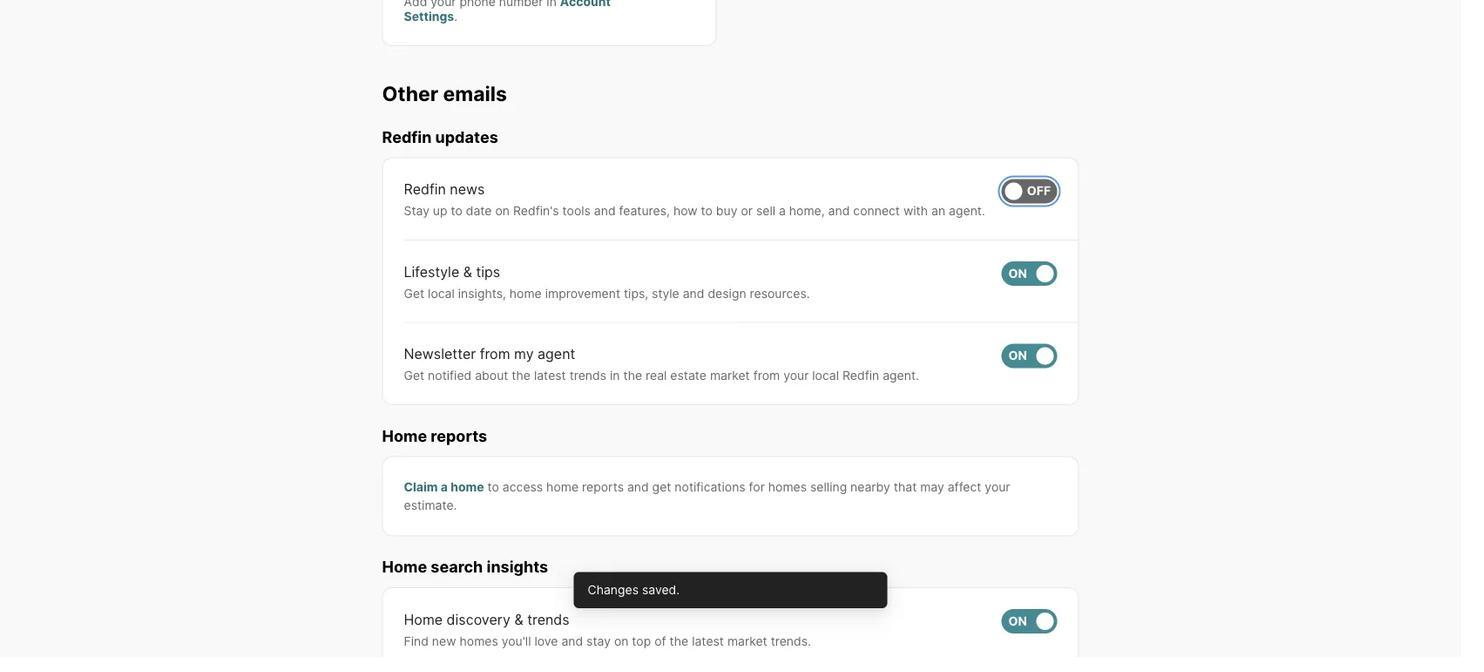 Task type: locate. For each thing, give the bounding box(es) containing it.
1 horizontal spatial from
[[753, 368, 780, 383]]

to
[[451, 203, 463, 218], [701, 203, 713, 218], [488, 479, 499, 494]]

may
[[920, 479, 944, 494]]

to right "up"
[[451, 203, 463, 218]]

0 vertical spatial home
[[382, 426, 427, 445]]

and right style
[[683, 286, 704, 300]]

1 horizontal spatial home
[[510, 286, 542, 300]]

homes down discovery
[[460, 633, 498, 648]]

home up estimate.
[[451, 479, 484, 494]]

0 vertical spatial get
[[404, 286, 424, 300]]

2 vertical spatial on
[[1009, 613, 1027, 628]]

0 horizontal spatial your
[[783, 368, 809, 383]]

0 horizontal spatial to
[[451, 203, 463, 218]]

agent
[[538, 345, 575, 362]]

other emails
[[382, 81, 507, 105]]

0 horizontal spatial agent.
[[883, 368, 919, 383]]

in
[[610, 368, 620, 383]]

estate
[[670, 368, 707, 383]]

emails
[[443, 81, 507, 105]]

your
[[783, 368, 809, 383], [985, 479, 1010, 494]]

redfin news stay up to date on redfin's tools and features, how to buy or sell a home, and connect with an agent.
[[404, 181, 985, 218]]

1 vertical spatial on
[[614, 633, 629, 648]]

1 vertical spatial redfin
[[404, 181, 446, 198]]

& left tips
[[463, 263, 472, 280]]

and inside to access home reports and get notifications for homes selling nearby that may affect your estimate.
[[627, 479, 649, 494]]

1 vertical spatial trends
[[527, 611, 570, 628]]

and
[[594, 203, 616, 218], [828, 203, 850, 218], [683, 286, 704, 300], [627, 479, 649, 494], [562, 633, 583, 648]]

insights,
[[458, 286, 506, 300]]

home search insights
[[382, 557, 548, 576]]

None checkbox
[[1002, 344, 1057, 368], [1002, 609, 1057, 633], [1002, 344, 1057, 368], [1002, 609, 1057, 633]]

1 on from the top
[[1009, 266, 1027, 281]]

1 vertical spatial homes
[[460, 633, 498, 648]]

homes inside to access home reports and get notifications for homes selling nearby that may affect your estimate.
[[768, 479, 807, 494]]

selling
[[810, 479, 847, 494]]

homes right the for
[[768, 479, 807, 494]]

1 vertical spatial home
[[382, 557, 427, 576]]

1 horizontal spatial agent.
[[949, 203, 985, 218]]

agent. inside "newsletter from my agent get notified about the latest trends in the real estate market from your local redfin agent."
[[883, 368, 919, 383]]

a
[[779, 203, 786, 218], [441, 479, 448, 494]]

lifestyle & tips get local insights, home improvement tips, style and design resources.
[[404, 263, 810, 300]]

latest
[[534, 368, 566, 383], [692, 633, 724, 648]]

the down the my
[[512, 368, 531, 383]]

up
[[433, 203, 447, 218]]

1 horizontal spatial latest
[[692, 633, 724, 648]]

0 horizontal spatial latest
[[534, 368, 566, 383]]

1 vertical spatial your
[[985, 479, 1010, 494]]

redfin inside "newsletter from my agent get notified about the latest trends in the real estate market from your local redfin agent."
[[843, 368, 879, 383]]

from up about
[[480, 345, 510, 362]]

homes inside home discovery & trends find new homes you'll love and stay on top of the latest market trends.
[[460, 633, 498, 648]]

improvement
[[545, 286, 620, 300]]

stay
[[587, 633, 611, 648]]

top
[[632, 633, 651, 648]]

0 horizontal spatial from
[[480, 345, 510, 362]]

claim a home link
[[404, 479, 484, 494]]

and left get
[[627, 479, 649, 494]]

market
[[710, 368, 750, 383], [727, 633, 767, 648]]

from
[[480, 345, 510, 362], [753, 368, 780, 383]]

you'll
[[502, 633, 531, 648]]

reports up claim a home
[[431, 426, 487, 445]]

reports inside to access home reports and get notifications for homes selling nearby that may affect your estimate.
[[582, 479, 624, 494]]

home inside to access home reports and get notifications for homes selling nearby that may affect your estimate.
[[546, 479, 579, 494]]

market left trends.
[[727, 633, 767, 648]]

1 vertical spatial on
[[1009, 348, 1027, 363]]

trends inside home discovery & trends find new homes you'll love and stay on top of the latest market trends.
[[527, 611, 570, 628]]

0 vertical spatial homes
[[768, 479, 807, 494]]

0 horizontal spatial reports
[[431, 426, 487, 445]]

to access home reports and get notifications for homes selling nearby that may affect your estimate.
[[404, 479, 1010, 513]]

1 vertical spatial latest
[[692, 633, 724, 648]]

redfin
[[382, 127, 432, 146], [404, 181, 446, 198], [843, 368, 879, 383]]

design
[[708, 286, 746, 300]]

0 horizontal spatial &
[[463, 263, 472, 280]]

from right estate
[[753, 368, 780, 383]]

trends
[[570, 368, 607, 383], [527, 611, 570, 628]]

0 vertical spatial latest
[[534, 368, 566, 383]]

your right affect on the bottom right of page
[[985, 479, 1010, 494]]

latest down agent
[[534, 368, 566, 383]]

1 horizontal spatial reports
[[582, 479, 624, 494]]

real
[[646, 368, 667, 383]]

market right estate
[[710, 368, 750, 383]]

local inside lifestyle & tips get local insights, home improvement tips, style and design resources.
[[428, 286, 455, 300]]

connect
[[853, 203, 900, 218]]

1 vertical spatial &
[[514, 611, 523, 628]]

0 vertical spatial on
[[495, 203, 510, 218]]

on for lifestyle & tips
[[1009, 266, 1027, 281]]

& up you'll on the bottom of page
[[514, 611, 523, 628]]

2 get from the top
[[404, 368, 424, 383]]

1 horizontal spatial your
[[985, 479, 1010, 494]]

2 vertical spatial redfin
[[843, 368, 879, 383]]

0 vertical spatial a
[[779, 203, 786, 218]]

trends inside "newsletter from my agent get notified about the latest trends in the real estate market from your local redfin agent."
[[570, 368, 607, 383]]

1 vertical spatial local
[[812, 368, 839, 383]]

0 horizontal spatial a
[[441, 479, 448, 494]]

your down resources. on the right top of page
[[783, 368, 809, 383]]

2 horizontal spatial home
[[546, 479, 579, 494]]

an
[[932, 203, 946, 218]]

redfin for redfin updates
[[382, 127, 432, 146]]

get
[[404, 286, 424, 300], [404, 368, 424, 383]]

trends left in
[[570, 368, 607, 383]]

home left search
[[382, 557, 427, 576]]

0 vertical spatial redfin
[[382, 127, 432, 146]]

homes
[[768, 479, 807, 494], [460, 633, 498, 648]]

love
[[534, 633, 558, 648]]

local
[[428, 286, 455, 300], [812, 368, 839, 383]]

redfin inside redfin news stay up to date on redfin's tools and features, how to buy or sell a home, and connect with an agent.
[[404, 181, 446, 198]]

home reports
[[382, 426, 487, 445]]

2 horizontal spatial the
[[670, 633, 689, 648]]

1 vertical spatial market
[[727, 633, 767, 648]]

on inside home discovery & trends find new homes you'll love and stay on top of the latest market trends.
[[614, 633, 629, 648]]

1 vertical spatial get
[[404, 368, 424, 383]]

for
[[749, 479, 765, 494]]

home right access
[[546, 479, 579, 494]]

a right sell
[[779, 203, 786, 218]]

tips
[[476, 263, 500, 280]]

1 horizontal spatial homes
[[768, 479, 807, 494]]

newsletter
[[404, 345, 476, 362]]

& inside home discovery & trends find new homes you'll love and stay on top of the latest market trends.
[[514, 611, 523, 628]]

get down newsletter
[[404, 368, 424, 383]]

and inside lifestyle & tips get local insights, home improvement tips, style and design resources.
[[683, 286, 704, 300]]

other
[[382, 81, 438, 105]]

reports
[[431, 426, 487, 445], [582, 479, 624, 494]]

nearby
[[851, 479, 890, 494]]

1 vertical spatial agent.
[[883, 368, 919, 383]]

0 vertical spatial reports
[[431, 426, 487, 445]]

that
[[894, 479, 917, 494]]

latest right of
[[692, 633, 724, 648]]

0 vertical spatial on
[[1009, 266, 1027, 281]]

2 vertical spatial home
[[404, 611, 443, 628]]

1 vertical spatial a
[[441, 479, 448, 494]]

agent.
[[949, 203, 985, 218], [883, 368, 919, 383]]

the inside home discovery & trends find new homes you'll love and stay on top of the latest market trends.
[[670, 633, 689, 648]]

1 horizontal spatial a
[[779, 203, 786, 218]]

on
[[1009, 266, 1027, 281], [1009, 348, 1027, 363], [1009, 613, 1027, 628]]

0 horizontal spatial on
[[495, 203, 510, 218]]

& inside lifestyle & tips get local insights, home improvement tips, style and design resources.
[[463, 263, 472, 280]]

0 horizontal spatial homes
[[460, 633, 498, 648]]

claim a home
[[404, 479, 484, 494]]

on right date
[[495, 203, 510, 218]]

updates
[[435, 127, 498, 146]]

3 on from the top
[[1009, 613, 1027, 628]]

get inside "newsletter from my agent get notified about the latest trends in the real estate market from your local redfin agent."
[[404, 368, 424, 383]]

home up claim
[[382, 426, 427, 445]]

tips,
[[624, 286, 648, 300]]

0 vertical spatial local
[[428, 286, 455, 300]]

0 vertical spatial trends
[[570, 368, 607, 383]]

1 get from the top
[[404, 286, 424, 300]]

about
[[475, 368, 508, 383]]

reports left get
[[582, 479, 624, 494]]

0 vertical spatial &
[[463, 263, 472, 280]]

2 on from the top
[[1009, 348, 1027, 363]]

to left access
[[488, 479, 499, 494]]

on left top
[[614, 633, 629, 648]]

the
[[512, 368, 531, 383], [623, 368, 642, 383], [670, 633, 689, 648]]

1 horizontal spatial on
[[614, 633, 629, 648]]

get down lifestyle in the left of the page
[[404, 286, 424, 300]]

how
[[673, 203, 698, 218]]

local inside "newsletter from my agent get notified about the latest trends in the real estate market from your local redfin agent."
[[812, 368, 839, 383]]

trends.
[[771, 633, 811, 648]]

to left buy
[[701, 203, 713, 218]]

and right love
[[562, 633, 583, 648]]

0 vertical spatial agent.
[[949, 203, 985, 218]]

1 horizontal spatial to
[[488, 479, 499, 494]]

trends up love
[[527, 611, 570, 628]]

latest inside home discovery & trends find new homes you'll love and stay on top of the latest market trends.
[[692, 633, 724, 648]]

style
[[652, 286, 679, 300]]

the right of
[[670, 633, 689, 648]]

the right in
[[623, 368, 642, 383]]

a up estimate.
[[441, 479, 448, 494]]

home discovery & trends find new homes you'll love and stay on top of the latest market trends.
[[404, 611, 811, 648]]

buy
[[716, 203, 738, 218]]

on
[[495, 203, 510, 218], [614, 633, 629, 648]]

.
[[454, 9, 457, 24]]

get inside lifestyle & tips get local insights, home improvement tips, style and design resources.
[[404, 286, 424, 300]]

home up find
[[404, 611, 443, 628]]

None checkbox
[[1002, 179, 1057, 203], [1002, 261, 1057, 286], [1002, 179, 1057, 203], [1002, 261, 1057, 286]]

0 vertical spatial market
[[710, 368, 750, 383]]

&
[[463, 263, 472, 280], [514, 611, 523, 628]]

0 horizontal spatial home
[[451, 479, 484, 494]]

affect
[[948, 479, 982, 494]]

1 horizontal spatial &
[[514, 611, 523, 628]]

0 vertical spatial your
[[783, 368, 809, 383]]

1 horizontal spatial local
[[812, 368, 839, 383]]

home right insights,
[[510, 286, 542, 300]]

home
[[510, 286, 542, 300], [451, 479, 484, 494], [546, 479, 579, 494]]

home
[[382, 426, 427, 445], [382, 557, 427, 576], [404, 611, 443, 628]]

1 vertical spatial reports
[[582, 479, 624, 494]]

0 horizontal spatial local
[[428, 286, 455, 300]]



Task type: vqa. For each thing, say whether or not it's contained in the screenshot.
latest
yes



Task type: describe. For each thing, give the bounding box(es) containing it.
account
[[560, 0, 611, 9]]

redfin for redfin news stay up to date on redfin's tools and features, how to buy or sell a home, and connect with an agent.
[[404, 181, 446, 198]]

sell
[[756, 203, 776, 218]]

0 vertical spatial from
[[480, 345, 510, 362]]

on inside redfin news stay up to date on redfin's tools and features, how to buy or sell a home, and connect with an agent.
[[495, 203, 510, 218]]

1 horizontal spatial the
[[623, 368, 642, 383]]

new
[[432, 633, 456, 648]]

latest inside "newsletter from my agent get notified about the latest trends in the real estate market from your local redfin agent."
[[534, 368, 566, 383]]

account settings link
[[404, 0, 611, 24]]

stay
[[404, 203, 430, 218]]

find
[[404, 633, 429, 648]]

of
[[655, 633, 666, 648]]

to inside to access home reports and get notifications for homes selling nearby that may affect your estimate.
[[488, 479, 499, 494]]

a inside redfin news stay up to date on redfin's tools and features, how to buy or sell a home, and connect with an agent.
[[779, 203, 786, 218]]

news
[[450, 181, 485, 198]]

notifications
[[675, 479, 746, 494]]

your inside to access home reports and get notifications for homes selling nearby that may affect your estimate.
[[985, 479, 1010, 494]]

2 horizontal spatial to
[[701, 203, 713, 218]]

agent. inside redfin news stay up to date on redfin's tools and features, how to buy or sell a home, and connect with an agent.
[[949, 203, 985, 218]]

estimate.
[[404, 498, 457, 513]]

search
[[431, 557, 483, 576]]

home for claim a home
[[451, 479, 484, 494]]

settings
[[404, 9, 454, 24]]

date
[[466, 203, 492, 218]]

resources.
[[750, 286, 810, 300]]

redfin's
[[513, 203, 559, 218]]

newsletter from my agent get notified about the latest trends in the real estate market from your local redfin agent.
[[404, 345, 919, 383]]

access
[[503, 479, 543, 494]]

saved.
[[642, 583, 680, 597]]

and inside home discovery & trends find new homes you'll love and stay on top of the latest market trends.
[[562, 633, 583, 648]]

tools
[[563, 203, 591, 218]]

1 vertical spatial from
[[753, 368, 780, 383]]

lifestyle
[[404, 263, 459, 280]]

off
[[1027, 183, 1051, 198]]

on for newsletter from my agent
[[1009, 348, 1027, 363]]

my
[[514, 345, 534, 362]]

on for home discovery & trends
[[1009, 613, 1027, 628]]

changes saved.
[[588, 583, 680, 597]]

home,
[[789, 203, 825, 218]]

account settings
[[404, 0, 611, 24]]

or
[[741, 203, 753, 218]]

market inside "newsletter from my agent get notified about the latest trends in the real estate market from your local redfin agent."
[[710, 368, 750, 383]]

home inside lifestyle & tips get local insights, home improvement tips, style and design resources.
[[510, 286, 542, 300]]

claim
[[404, 479, 438, 494]]

insights
[[487, 557, 548, 576]]

market inside home discovery & trends find new homes you'll love and stay on top of the latest market trends.
[[727, 633, 767, 648]]

redfin updates
[[382, 127, 498, 146]]

features,
[[619, 203, 670, 218]]

and right tools
[[594, 203, 616, 218]]

home for home reports
[[382, 426, 427, 445]]

with
[[903, 203, 928, 218]]

notified
[[428, 368, 472, 383]]

get
[[652, 479, 671, 494]]

your inside "newsletter from my agent get notified about the latest trends in the real estate market from your local redfin agent."
[[783, 368, 809, 383]]

home inside home discovery & trends find new homes you'll love and stay on top of the latest market trends.
[[404, 611, 443, 628]]

home for home search insights
[[382, 557, 427, 576]]

and right home, in the right top of the page
[[828, 203, 850, 218]]

discovery
[[447, 611, 511, 628]]

changes
[[588, 583, 639, 597]]

home for to access home reports and get notifications for homes selling nearby that may affect your estimate.
[[546, 479, 579, 494]]

0 horizontal spatial the
[[512, 368, 531, 383]]



